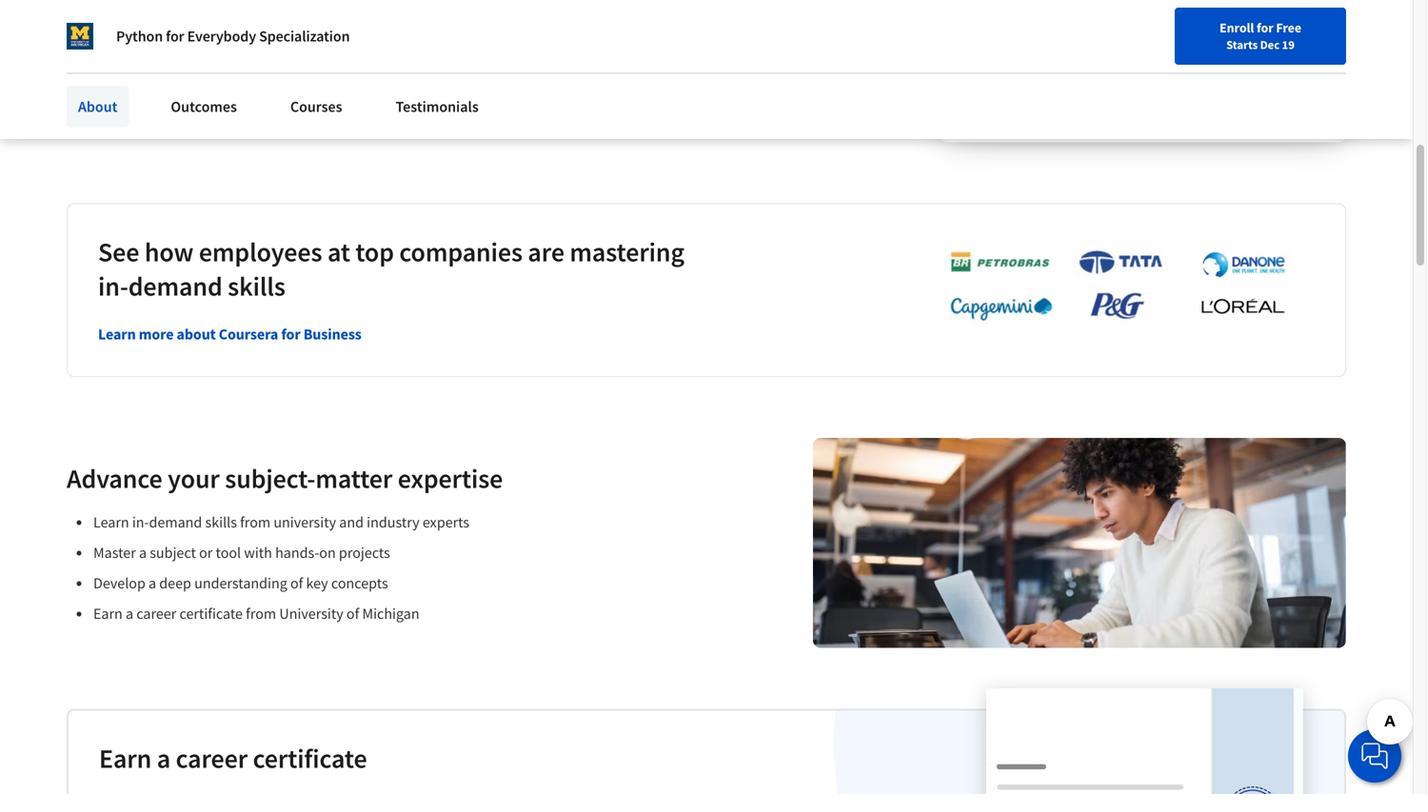 Task type: describe. For each thing, give the bounding box(es) containing it.
shareable certificate
[[67, 64, 200, 84]]

understanding
[[194, 574, 287, 593]]

coursera career certificate image
[[987, 689, 1304, 794]]

projects
[[339, 543, 390, 562]]

shareable
[[67, 64, 132, 84]]

earn for earn a career certificate from university of michigan
[[93, 604, 123, 623]]

expertise
[[398, 462, 503, 495]]

show notifications image
[[1156, 24, 1179, 47]]

in- inside see how employees at top companies are mastering in-demand skills
[[98, 270, 128, 303]]

deep
[[159, 574, 191, 593]]

see
[[98, 235, 139, 269]]

a for earn a career certificate
[[157, 742, 171, 775]]

from for university
[[246, 604, 276, 623]]

outcomes
[[171, 97, 237, 116]]

profile
[[184, 94, 221, 111]]

learn for learn in-demand skills from university and industry experts
[[93, 513, 129, 532]]

testimonials link
[[384, 86, 490, 128]]

business
[[304, 325, 362, 344]]

dec
[[1261, 37, 1280, 52]]

everybody
[[187, 27, 256, 46]]

1 horizontal spatial in-
[[132, 513, 149, 532]]

subject
[[150, 543, 196, 562]]

for for enroll
[[1257, 19, 1274, 36]]

chat with us image
[[1360, 741, 1391, 771]]

are
[[528, 235, 565, 269]]

with
[[244, 543, 272, 562]]

about
[[177, 325, 216, 344]]

a for master a subject or tool with hands-on projects
[[139, 543, 147, 562]]

a for develop a deep understanding of key concepts
[[149, 574, 156, 593]]

enroll
[[1220, 19, 1255, 36]]

1 horizontal spatial for
[[281, 325, 301, 344]]

concepts
[[331, 574, 388, 593]]

key
[[306, 574, 328, 593]]

python
[[116, 27, 163, 46]]

certificate for earn a career certificate from university of michigan
[[180, 604, 243, 623]]

linkedin
[[134, 94, 182, 111]]

employees
[[199, 235, 322, 269]]

courses link
[[279, 86, 354, 128]]

develop a deep understanding of key concepts
[[93, 574, 388, 593]]

outcomes link
[[159, 86, 248, 128]]

university of michigan image
[[67, 23, 93, 50]]

skills inside see how employees at top companies are mastering in-demand skills
[[228, 270, 286, 303]]

about link
[[67, 86, 129, 128]]

for for python
[[166, 27, 184, 46]]

companies
[[399, 235, 523, 269]]

courses
[[290, 97, 342, 116]]

develop
[[93, 574, 146, 593]]

earn a career certificate
[[99, 742, 367, 775]]

learn more about coursera for business link
[[98, 325, 362, 344]]

industry
[[367, 513, 420, 532]]

to
[[91, 94, 103, 111]]

see how employees at top companies are mastering in-demand skills
[[98, 235, 685, 303]]

demand inside see how employees at top companies are mastering in-demand skills
[[128, 270, 223, 303]]

more
[[139, 325, 174, 344]]

19
[[1282, 37, 1295, 52]]

coursera
[[219, 325, 278, 344]]

how
[[145, 235, 194, 269]]



Task type: locate. For each thing, give the bounding box(es) containing it.
university
[[279, 604, 344, 623]]

from for university
[[240, 513, 271, 532]]

master a subject or tool with hands-on projects
[[93, 543, 390, 562]]

matter
[[316, 462, 393, 495]]

of left key
[[290, 574, 303, 593]]

0 horizontal spatial in-
[[98, 270, 128, 303]]

career for earn a career certificate from university of michigan
[[136, 604, 176, 623]]

university
[[274, 513, 336, 532]]

from up with
[[240, 513, 271, 532]]

hands-
[[275, 543, 319, 562]]

in-
[[98, 270, 128, 303], [132, 513, 149, 532]]

a for earn a career certificate from university of michigan
[[126, 604, 133, 623]]

1 vertical spatial career
[[176, 742, 248, 775]]

learn for learn more about coursera for business
[[98, 325, 136, 344]]

0 vertical spatial learn
[[98, 325, 136, 344]]

your
[[106, 94, 131, 111], [168, 462, 220, 495]]

for up dec
[[1257, 19, 1274, 36]]

add
[[67, 94, 89, 111]]

career for earn a career certificate
[[176, 742, 248, 775]]

skills
[[228, 270, 286, 303], [205, 513, 237, 532]]

and
[[339, 513, 364, 532]]

1 vertical spatial demand
[[149, 513, 202, 532]]

a
[[139, 543, 147, 562], [149, 574, 156, 593], [126, 604, 133, 623], [157, 742, 171, 775]]

skills down employees
[[228, 270, 286, 303]]

michigan
[[362, 604, 420, 623]]

learn left more
[[98, 325, 136, 344]]

menu item
[[1014, 19, 1136, 81]]

1 vertical spatial from
[[246, 604, 276, 623]]

testimonials
[[396, 97, 479, 116]]

earn a career certificate from university of michigan
[[93, 604, 420, 623]]

or
[[199, 543, 213, 562]]

1 vertical spatial your
[[168, 462, 220, 495]]

starts
[[1227, 37, 1258, 52]]

2 vertical spatial certificate
[[253, 742, 367, 775]]

top
[[356, 235, 394, 269]]

certificate for earn a career certificate
[[253, 742, 367, 775]]

0 horizontal spatial of
[[290, 574, 303, 593]]

for right python
[[166, 27, 184, 46]]

at
[[328, 235, 350, 269]]

on
[[319, 543, 336, 562]]

2 horizontal spatial for
[[1257, 19, 1274, 36]]

learn more about coursera for business
[[98, 325, 362, 344]]

earn for earn a career certificate
[[99, 742, 152, 775]]

learn up master
[[93, 513, 129, 532]]

advance your subject-matter expertise
[[67, 462, 503, 495]]

for inside enroll for free starts dec 19
[[1257, 19, 1274, 36]]

your up or
[[168, 462, 220, 495]]

for left business
[[281, 325, 301, 344]]

1 horizontal spatial of
[[347, 604, 359, 623]]

free
[[1277, 19, 1302, 36]]

0 vertical spatial certificate
[[135, 64, 200, 84]]

of down concepts
[[347, 604, 359, 623]]

mastering
[[570, 235, 685, 269]]

0 vertical spatial your
[[106, 94, 131, 111]]

0 vertical spatial skills
[[228, 270, 286, 303]]

python for everybody specialization
[[116, 27, 350, 46]]

1 vertical spatial skills
[[205, 513, 237, 532]]

advance
[[67, 462, 162, 495]]

1 vertical spatial of
[[347, 604, 359, 623]]

None search field
[[271, 12, 643, 50]]

learn in-demand skills from university and industry experts
[[93, 513, 470, 532]]

specialization
[[259, 27, 350, 46]]

certificate
[[135, 64, 200, 84], [180, 604, 243, 623], [253, 742, 367, 775]]

0 vertical spatial career
[[136, 604, 176, 623]]

experts
[[423, 513, 470, 532]]

from down understanding
[[246, 604, 276, 623]]

master
[[93, 543, 136, 562]]

demand up subject
[[149, 513, 202, 532]]

in- down see
[[98, 270, 128, 303]]

1 vertical spatial earn
[[99, 742, 152, 775]]

coursera enterprise logos image
[[922, 249, 1303, 332]]

0 vertical spatial from
[[240, 513, 271, 532]]

0 vertical spatial in-
[[98, 270, 128, 303]]

coursera image
[[23, 15, 144, 46]]

1 vertical spatial in-
[[132, 513, 149, 532]]

learn
[[98, 325, 136, 344], [93, 513, 129, 532]]

1 vertical spatial certificate
[[180, 604, 243, 623]]

about
[[78, 97, 118, 116]]

your right the to
[[106, 94, 131, 111]]

0 horizontal spatial your
[[106, 94, 131, 111]]

earn
[[93, 604, 123, 623], [99, 742, 152, 775]]

tool
[[216, 543, 241, 562]]

demand down how
[[128, 270, 223, 303]]

1 horizontal spatial your
[[168, 462, 220, 495]]

subject-
[[225, 462, 316, 495]]

0 horizontal spatial for
[[166, 27, 184, 46]]

in- up master
[[132, 513, 149, 532]]

0 vertical spatial of
[[290, 574, 303, 593]]

1 vertical spatial learn
[[93, 513, 129, 532]]

0 vertical spatial earn
[[93, 604, 123, 623]]

demand
[[128, 270, 223, 303], [149, 513, 202, 532]]

for
[[1257, 19, 1274, 36], [166, 27, 184, 46], [281, 325, 301, 344]]

0 vertical spatial demand
[[128, 270, 223, 303]]

from
[[240, 513, 271, 532], [246, 604, 276, 623]]

career
[[136, 604, 176, 623], [176, 742, 248, 775]]

add to your linkedin profile
[[67, 94, 221, 111]]

skills up tool
[[205, 513, 237, 532]]

enroll for free starts dec 19
[[1220, 19, 1302, 52]]

of
[[290, 574, 303, 593], [347, 604, 359, 623]]



Task type: vqa. For each thing, say whether or not it's contained in the screenshot.
the What do you want to learn? text box
no



